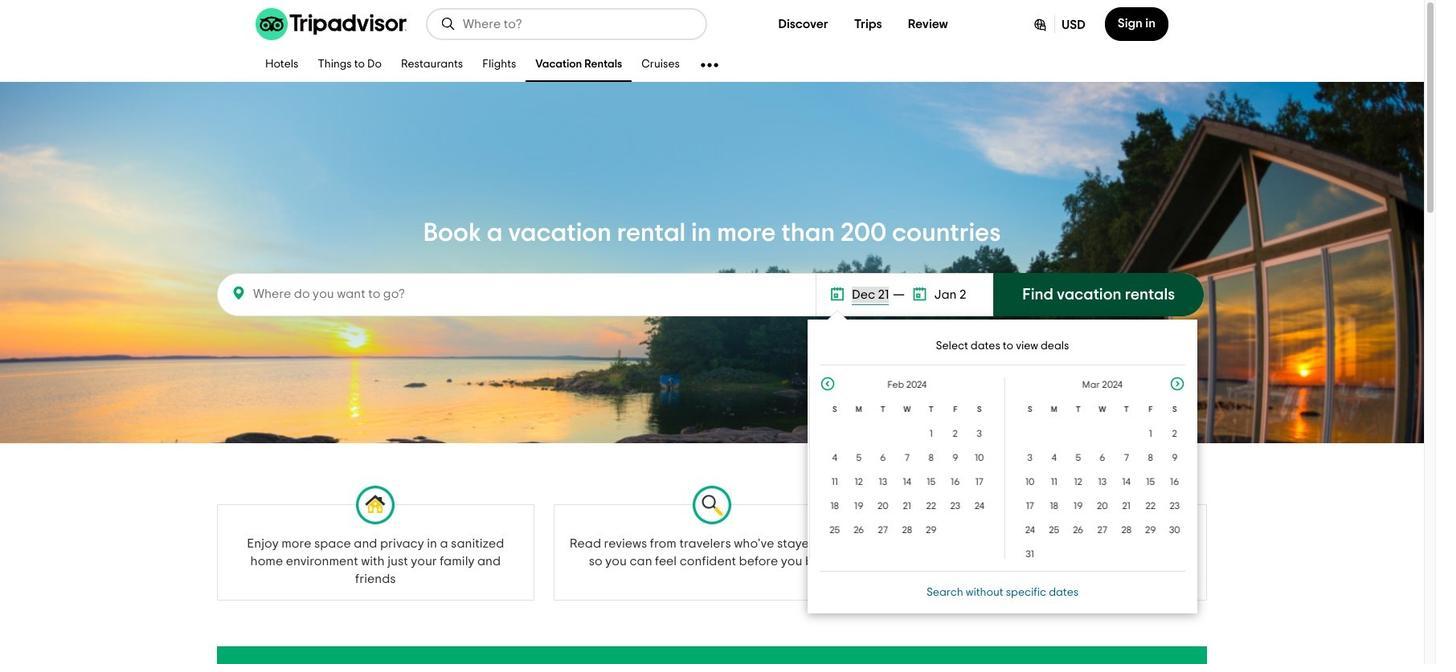Task type: locate. For each thing, give the bounding box(es) containing it.
search image
[[441, 16, 457, 32]]

tripadvisor image
[[256, 8, 407, 40]]

None search field
[[428, 10, 706, 39]]

Search search field
[[463, 17, 693, 31]]



Task type: describe. For each thing, give the bounding box(es) containing it.
Where do you want to go? text field
[[228, 285, 412, 303]]



Task type: vqa. For each thing, say whether or not it's contained in the screenshot.
top "Find"
no



